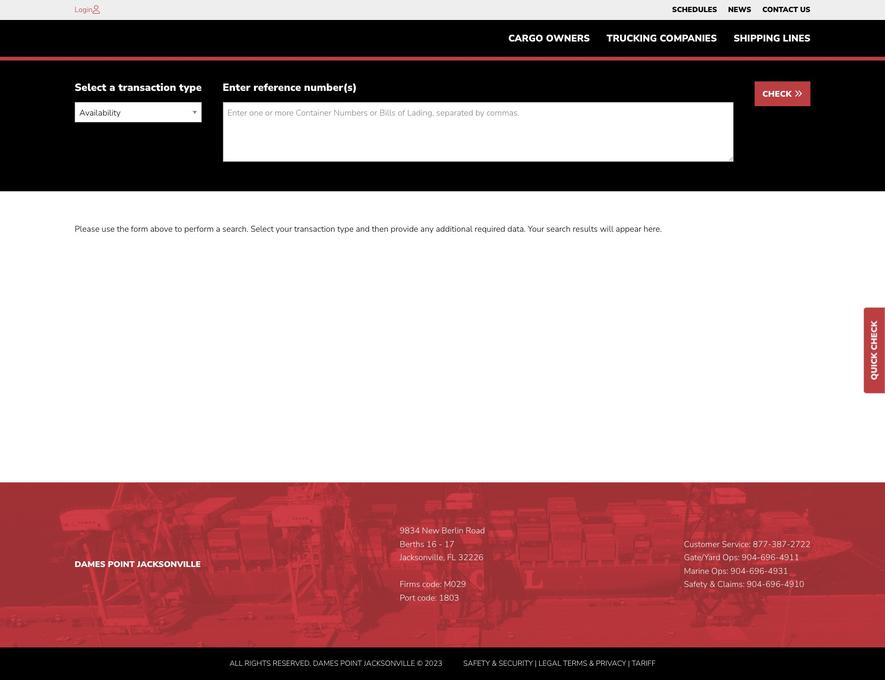 Task type: locate. For each thing, give the bounding box(es) containing it.
0 horizontal spatial &
[[492, 659, 497, 669]]

2 | from the left
[[629, 659, 630, 669]]

ops:
[[723, 552, 740, 564], [712, 566, 729, 577]]

0 horizontal spatial a
[[109, 81, 115, 95]]

1 vertical spatial transaction
[[294, 224, 335, 235]]

ops: up claims:
[[712, 566, 729, 577]]

new
[[422, 525, 440, 537]]

footer
[[0, 483, 886, 681]]

904- up claims:
[[731, 566, 750, 577]]

then
[[372, 224, 389, 235]]

0 vertical spatial 904-
[[742, 552, 761, 564]]

0 vertical spatial code:
[[423, 579, 442, 591]]

security
[[499, 659, 533, 669]]

code:
[[423, 579, 442, 591], [418, 593, 437, 604]]

owners
[[546, 32, 590, 45]]

1 horizontal spatial |
[[629, 659, 630, 669]]

0 vertical spatial jacksonville
[[137, 559, 201, 571]]

0 vertical spatial a
[[109, 81, 115, 95]]

1 vertical spatial code:
[[418, 593, 437, 604]]

trucking companies
[[607, 32, 717, 45]]

877-
[[753, 539, 772, 551]]

news link
[[729, 3, 752, 17]]

customer
[[684, 539, 720, 551]]

menu bar up the shipping
[[667, 3, 817, 17]]

0 vertical spatial select
[[75, 81, 106, 95]]

0 vertical spatial check
[[763, 89, 795, 100]]

0 horizontal spatial dames
[[75, 559, 106, 571]]

type left and
[[338, 224, 354, 235]]

required
[[475, 224, 506, 235]]

search
[[547, 224, 571, 235]]

1 horizontal spatial dames
[[313, 659, 339, 669]]

9834 new berlin road berths 16 - 17 jacksonville, fl 32226
[[400, 525, 485, 564]]

appear
[[616, 224, 642, 235]]

schedules
[[673, 5, 718, 15]]

1 vertical spatial check
[[869, 321, 881, 351]]

a
[[109, 81, 115, 95], [216, 224, 220, 235]]

& right terms on the right
[[590, 659, 595, 669]]

0 horizontal spatial jacksonville
[[137, 559, 201, 571]]

2 horizontal spatial &
[[710, 579, 716, 591]]

legal
[[539, 659, 562, 669]]

safety
[[684, 579, 708, 591], [464, 659, 490, 669]]

fl
[[447, 552, 457, 564]]

menu bar down schedules link
[[500, 28, 819, 49]]

0 vertical spatial safety
[[684, 579, 708, 591]]

schedules link
[[673, 3, 718, 17]]

1 vertical spatial a
[[216, 224, 220, 235]]

the
[[117, 224, 129, 235]]

point
[[108, 559, 135, 571], [341, 659, 362, 669]]

& left security
[[492, 659, 497, 669]]

1 vertical spatial jacksonville
[[364, 659, 415, 669]]

code: up the 1803
[[423, 579, 442, 591]]

0 vertical spatial 696-
[[761, 552, 780, 564]]

1 horizontal spatial select
[[251, 224, 274, 235]]

& inside customer service: 877-387-2722 gate/yard ops: 904-696-4911 marine ops: 904-696-4931 safety & claims: 904-696-4910
[[710, 579, 716, 591]]

| left 'tariff'
[[629, 659, 630, 669]]

contact us link
[[763, 3, 811, 17]]

1 vertical spatial ops:
[[712, 566, 729, 577]]

service:
[[722, 539, 751, 551]]

type
[[179, 81, 202, 95], [338, 224, 354, 235]]

0 horizontal spatial point
[[108, 559, 135, 571]]

use
[[102, 224, 115, 235]]

1 horizontal spatial jacksonville
[[364, 659, 415, 669]]

0 horizontal spatial |
[[535, 659, 537, 669]]

data.
[[508, 224, 526, 235]]

results
[[573, 224, 598, 235]]

check
[[763, 89, 795, 100], [869, 321, 881, 351]]

cargo owners link
[[500, 28, 599, 49]]

2722
[[791, 539, 811, 551]]

ops: down service:
[[723, 552, 740, 564]]

|
[[535, 659, 537, 669], [629, 659, 630, 669]]

1 horizontal spatial transaction
[[294, 224, 335, 235]]

| left legal
[[535, 659, 537, 669]]

safety & security link
[[464, 659, 533, 669]]

safety inside customer service: 877-387-2722 gate/yard ops: 904-696-4911 marine ops: 904-696-4931 safety & claims: 904-696-4910
[[684, 579, 708, 591]]

shipping lines
[[734, 32, 811, 45]]

claims:
[[718, 579, 745, 591]]

legal terms & privacy link
[[539, 659, 627, 669]]

1 vertical spatial menu bar
[[500, 28, 819, 49]]

menu bar
[[667, 3, 817, 17], [500, 28, 819, 49]]

0 vertical spatial menu bar
[[667, 3, 817, 17]]

1 horizontal spatial safety
[[684, 579, 708, 591]]

1 horizontal spatial type
[[338, 224, 354, 235]]

safety & security | legal terms & privacy | tariff
[[464, 659, 656, 669]]

gate/yard
[[684, 552, 721, 564]]

904- down 877-
[[742, 552, 761, 564]]

please
[[75, 224, 100, 235]]

above
[[150, 224, 173, 235]]

lines
[[784, 32, 811, 45]]

0 horizontal spatial select
[[75, 81, 106, 95]]

0 horizontal spatial check
[[763, 89, 795, 100]]

1 horizontal spatial a
[[216, 224, 220, 235]]

696-
[[761, 552, 780, 564], [750, 566, 769, 577], [766, 579, 785, 591]]

904- right claims:
[[747, 579, 766, 591]]

0 horizontal spatial safety
[[464, 659, 490, 669]]

1 horizontal spatial check
[[869, 321, 881, 351]]

&
[[710, 579, 716, 591], [492, 659, 497, 669], [590, 659, 595, 669]]

904-
[[742, 552, 761, 564], [731, 566, 750, 577], [747, 579, 766, 591]]

tariff
[[632, 659, 656, 669]]

0 horizontal spatial transaction
[[118, 81, 176, 95]]

type left "enter"
[[179, 81, 202, 95]]

shipping
[[734, 32, 781, 45]]

2 vertical spatial 904-
[[747, 579, 766, 591]]

safety down marine
[[684, 579, 708, 591]]

1 horizontal spatial point
[[341, 659, 362, 669]]

0 vertical spatial dames
[[75, 559, 106, 571]]

code: right port
[[418, 593, 437, 604]]

0 horizontal spatial type
[[179, 81, 202, 95]]

dames
[[75, 559, 106, 571], [313, 659, 339, 669]]

safety left security
[[464, 659, 490, 669]]

0 vertical spatial ops:
[[723, 552, 740, 564]]

& left claims:
[[710, 579, 716, 591]]

1 vertical spatial point
[[341, 659, 362, 669]]



Task type: describe. For each thing, give the bounding box(es) containing it.
quick check link
[[865, 308, 886, 394]]

marine
[[684, 566, 710, 577]]

4910
[[785, 579, 805, 591]]

0 vertical spatial type
[[179, 81, 202, 95]]

provide
[[391, 224, 419, 235]]

dames point jacksonville
[[75, 559, 201, 571]]

tariff link
[[632, 659, 656, 669]]

port
[[400, 593, 416, 604]]

1 vertical spatial 696-
[[750, 566, 769, 577]]

check inside button
[[763, 89, 795, 100]]

customer service: 877-387-2722 gate/yard ops: 904-696-4911 marine ops: 904-696-4931 safety & claims: 904-696-4910
[[684, 539, 811, 591]]

1 | from the left
[[535, 659, 537, 669]]

firms code:  m029 port code:  1803
[[400, 579, 466, 604]]

0 vertical spatial transaction
[[118, 81, 176, 95]]

firms
[[400, 579, 420, 591]]

1803
[[439, 593, 460, 604]]

4911
[[780, 552, 800, 564]]

us
[[801, 5, 811, 15]]

and
[[356, 224, 370, 235]]

menu bar containing schedules
[[667, 3, 817, 17]]

all rights reserved. dames point jacksonville © 2023
[[230, 659, 443, 669]]

additional
[[436, 224, 473, 235]]

login
[[75, 5, 93, 15]]

shipping lines link
[[726, 28, 819, 49]]

reference
[[254, 81, 301, 95]]

to
[[175, 224, 182, 235]]

©
[[417, 659, 423, 669]]

news
[[729, 5, 752, 15]]

perform
[[184, 224, 214, 235]]

here.
[[644, 224, 662, 235]]

companies
[[660, 32, 717, 45]]

your
[[528, 224, 545, 235]]

contact us
[[763, 5, 811, 15]]

privacy
[[596, 659, 627, 669]]

berths
[[400, 539, 425, 551]]

1 vertical spatial dames
[[313, 659, 339, 669]]

9834
[[400, 525, 420, 537]]

m029
[[444, 579, 466, 591]]

1 vertical spatial type
[[338, 224, 354, 235]]

387-
[[772, 539, 791, 551]]

enter reference number(s)
[[223, 81, 357, 95]]

1 vertical spatial 904-
[[731, 566, 750, 577]]

1 vertical spatial select
[[251, 224, 274, 235]]

your
[[276, 224, 292, 235]]

4931
[[769, 566, 789, 577]]

contact
[[763, 5, 799, 15]]

1 vertical spatial safety
[[464, 659, 490, 669]]

2023
[[425, 659, 443, 669]]

berlin
[[442, 525, 464, 537]]

angle double right image
[[795, 90, 803, 98]]

select a transaction type
[[75, 81, 202, 95]]

check button
[[755, 82, 811, 106]]

quick
[[869, 353, 881, 380]]

reserved.
[[273, 659, 311, 669]]

number(s)
[[304, 81, 357, 95]]

will
[[600, 224, 614, 235]]

16
[[427, 539, 437, 551]]

quick check
[[869, 321, 881, 380]]

jacksonville,
[[400, 552, 445, 564]]

all
[[230, 659, 243, 669]]

road
[[466, 525, 485, 537]]

cargo owners
[[509, 32, 590, 45]]

footer containing 9834 new berlin road
[[0, 483, 886, 681]]

any
[[421, 224, 434, 235]]

please use the form above to perform a search. select your transaction type and then provide any additional required data. your search results will appear here.
[[75, 224, 662, 235]]

search.
[[223, 224, 249, 235]]

form
[[131, 224, 148, 235]]

2 vertical spatial 696-
[[766, 579, 785, 591]]

cargo
[[509, 32, 544, 45]]

terms
[[564, 659, 588, 669]]

menu bar containing cargo owners
[[500, 28, 819, 49]]

user image
[[93, 5, 100, 14]]

Enter reference number(s) text field
[[223, 102, 734, 162]]

trucking companies link
[[599, 28, 726, 49]]

login link
[[75, 5, 93, 15]]

17
[[445, 539, 455, 551]]

enter
[[223, 81, 251, 95]]

1 horizontal spatial &
[[590, 659, 595, 669]]

rights
[[245, 659, 271, 669]]

trucking
[[607, 32, 657, 45]]

0 vertical spatial point
[[108, 559, 135, 571]]

32226
[[459, 552, 484, 564]]

-
[[439, 539, 443, 551]]



